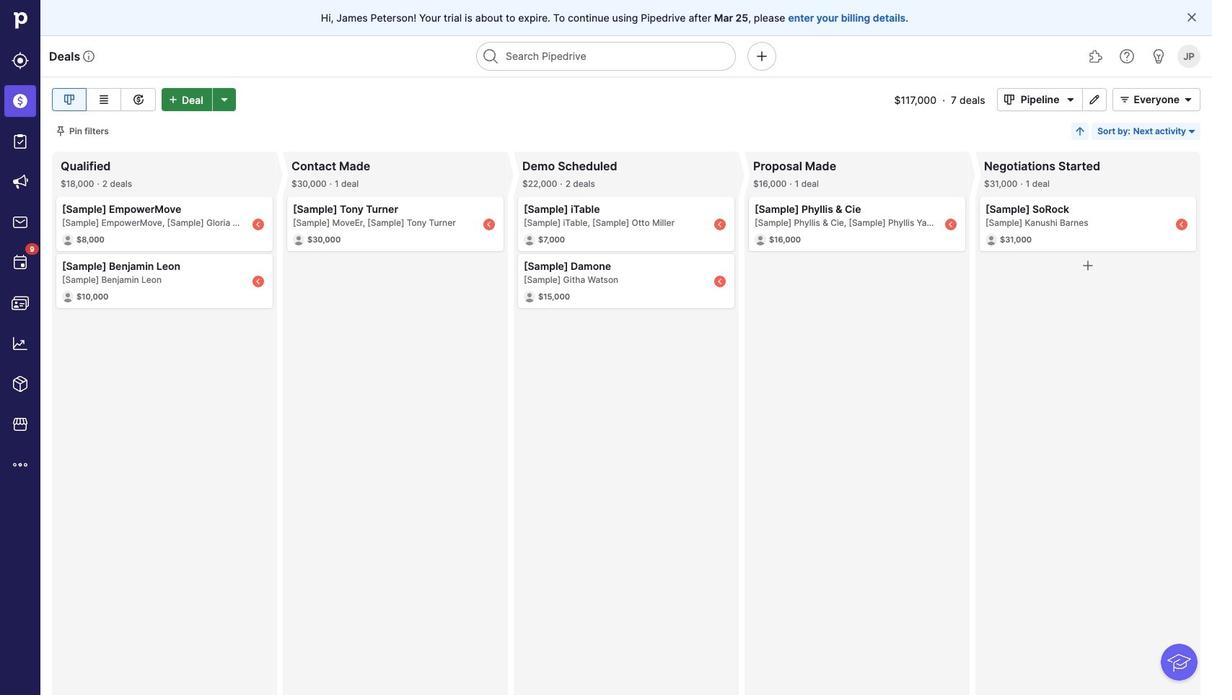 Task type: vqa. For each thing, say whether or not it's contained in the screenshot.
Info Image
yes



Task type: locate. For each thing, give the bounding box(es) containing it.
more image
[[12, 456, 29, 474]]

quick add image
[[754, 48, 771, 65]]

knowledge center bot, also known as kc bot is an onboarding assistant that allows you to see the list of onboarding items in one place for quick and easy reference. this improves your in-app experience. image
[[1162, 644, 1198, 681]]

menu item
[[0, 81, 40, 121]]

change order image
[[1075, 126, 1087, 137]]

info image
[[83, 51, 95, 62]]

insights image
[[12, 335, 29, 352]]

list image
[[95, 91, 112, 108]]

color primary image
[[1187, 12, 1198, 23], [1063, 94, 1080, 105], [1117, 94, 1134, 105], [1180, 94, 1198, 105], [55, 126, 66, 137], [1187, 126, 1198, 137]]

sales inbox image
[[12, 214, 29, 231]]

color undefined image
[[12, 254, 29, 271]]

campaigns image
[[12, 173, 29, 191]]

edit pipeline image
[[1087, 94, 1104, 105]]

menu
[[0, 0, 40, 695]]

pipeline image
[[61, 91, 78, 108]]



Task type: describe. For each thing, give the bounding box(es) containing it.
contacts image
[[12, 295, 29, 312]]

leads image
[[12, 52, 29, 69]]

products image
[[12, 375, 29, 393]]

quick help image
[[1119, 48, 1136, 65]]

projects image
[[12, 133, 29, 150]]

deals image
[[12, 92, 29, 110]]

add deal options image
[[216, 94, 233, 105]]

forecast image
[[130, 91, 147, 108]]

Search Pipedrive field
[[476, 42, 736, 71]]

color primary inverted image
[[165, 94, 182, 105]]

color primary image
[[1001, 94, 1018, 105]]

home image
[[9, 9, 31, 31]]

sales assistant image
[[1151, 48, 1168, 65]]

add deal element
[[162, 88, 236, 111]]

marketplace image
[[12, 416, 29, 433]]



